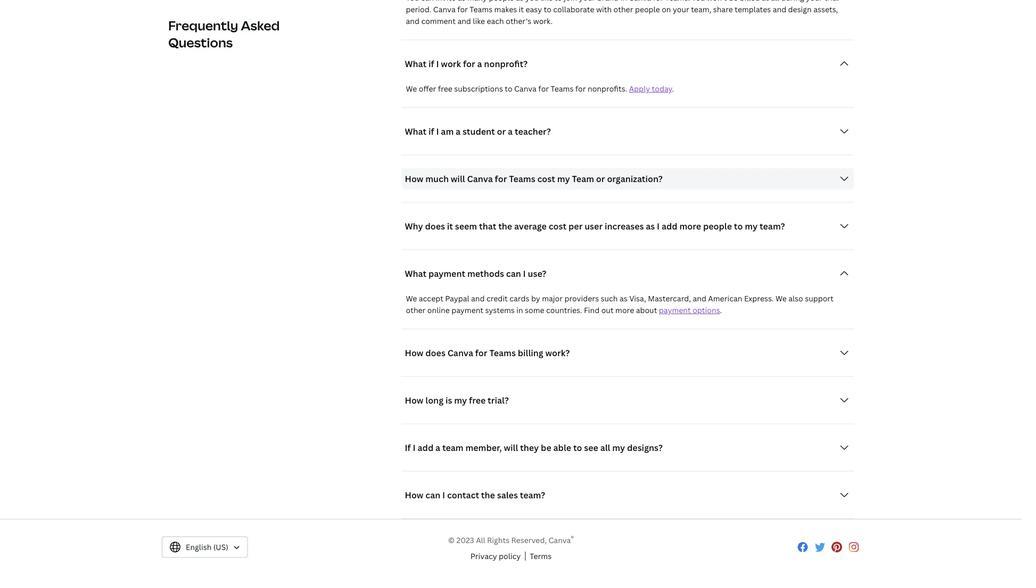 Task type: describe. For each thing, give the bounding box(es) containing it.
options
[[693, 305, 720, 316]]

how for how can i contact the sales team?
[[405, 489, 424, 501]]

other's
[[506, 16, 532, 26]]

how does canva for teams billing work? button
[[402, 342, 854, 364]]

what payment methods can i use?
[[405, 268, 547, 279]]

English (US) button
[[162, 537, 248, 558]]

how can i contact the sales team? button
[[402, 485, 854, 506]]

makes
[[495, 5, 517, 15]]

be inside dropdown button
[[541, 442, 552, 453]]

billed
[[740, 0, 760, 3]]

seem
[[455, 220, 477, 232]]

for inside the how does canva for teams billing work? dropdown button
[[475, 347, 488, 359]]

how for how does canva for teams billing work?
[[405, 347, 424, 359]]

i right increases
[[657, 220, 660, 232]]

visa,
[[630, 294, 646, 304]]

frequently asked questions
[[168, 17, 280, 51]]

that
[[479, 220, 496, 232]]

am
[[441, 126, 454, 137]]

i left contact at the bottom left of page
[[443, 489, 445, 501]]

with
[[596, 5, 612, 15]]

paypal
[[445, 294, 469, 304]]

cost inside why does it seem that the average cost per user increases as i add more people to my team? dropdown button
[[549, 220, 567, 232]]

1 horizontal spatial your
[[673, 5, 690, 15]]

increases
[[605, 220, 644, 232]]

questions
[[168, 34, 233, 51]]

we offer free subscriptions to canva for teams for nonprofits. apply today .
[[406, 84, 674, 94]]

as inside dropdown button
[[646, 220, 655, 232]]

we left also
[[776, 294, 787, 304]]

why
[[405, 220, 423, 232]]

comment
[[421, 16, 456, 26]]

more inside we accept paypal and credit cards by major providers such as visa, mastercard, and american express. we also support other online payment systems in some countries. find out more about
[[616, 305, 634, 316]]

some
[[525, 305, 545, 316]]

average
[[514, 220, 547, 232]]

i left use?
[[523, 268, 526, 279]]

or inside what if i am a student or a teacher? 'dropdown button'
[[497, 126, 506, 137]]

how much will canva for teams cost my team or organization?
[[405, 173, 663, 185]]

and left credit
[[471, 294, 485, 304]]

american
[[708, 294, 743, 304]]

terms
[[530, 552, 552, 562]]

we for we offer free subscriptions to canva for teams for nonprofits. apply today .
[[406, 84, 417, 94]]

apply today link
[[629, 84, 672, 94]]

period.
[[406, 5, 432, 15]]

find
[[584, 305, 600, 316]]

if for am
[[429, 126, 434, 137]]

why does it seem that the average cost per user increases as i add more people to my team? button
[[402, 216, 854, 237]]

and down many on the left top of page
[[458, 16, 471, 26]]

team? inside "how can i contact the sales team?" "dropdown button"
[[520, 489, 545, 501]]

can for you can invite as many people as you like to join your brand in canva for teams. you won't be billed at all during your trial period. canva for teams makes it easy to collaborate with other people on your team, share templates and design assets, and comment and like each other's work.
[[421, 0, 434, 3]]

student
[[463, 126, 495, 137]]

will inside how much will canva for teams cost my team or organization? dropdown button
[[451, 173, 465, 185]]

if i add a team member, will they be able to see all my designs? button
[[402, 437, 854, 459]]

or inside how much will canva for teams cost my team or organization? dropdown button
[[596, 173, 605, 185]]

how much will canva for teams cost my team or organization? button
[[402, 168, 854, 190]]

®
[[571, 534, 574, 543]]

and down during on the right of page
[[773, 5, 787, 15]]

for inside what if i work for a nonprofit? dropdown button
[[463, 58, 475, 69]]

subscriptions
[[454, 84, 503, 94]]

in inside we accept paypal and credit cards by major providers such as visa, mastercard, and american express. we also support other online payment systems in some countries. find out more about
[[517, 305, 523, 316]]

canva inside dropdown button
[[467, 173, 493, 185]]

what if i am a student or a teacher? button
[[402, 121, 854, 142]]

0 horizontal spatial like
[[473, 16, 485, 26]]

does for why
[[425, 220, 445, 232]]

team
[[572, 173, 594, 185]]

and up options at the bottom right
[[693, 294, 707, 304]]

©
[[448, 536, 455, 546]]

payment inside we accept paypal and credit cards by major providers such as visa, mastercard, and american express. we also support other online payment systems in some countries. find out more about
[[452, 305, 484, 316]]

team
[[442, 442, 464, 453]]

express.
[[744, 294, 774, 304]]

the inside dropdown button
[[499, 220, 512, 232]]

0 vertical spatial people
[[489, 0, 514, 3]]

english (us)
[[186, 542, 228, 553]]

sales
[[497, 489, 518, 501]]

out
[[602, 305, 614, 316]]

for left nonprofits.
[[576, 84, 586, 94]]

how for how much will canva for teams cost my team or organization?
[[405, 173, 424, 185]]

frequently
[[168, 17, 238, 34]]

collaborate
[[553, 5, 595, 15]]

cards
[[510, 294, 530, 304]]

contact
[[447, 489, 479, 501]]

major
[[542, 294, 563, 304]]

online
[[428, 305, 450, 316]]

support
[[805, 294, 834, 304]]

organization?
[[607, 173, 663, 185]]

terms link
[[530, 551, 552, 562]]

on
[[662, 5, 671, 15]]

payment down mastercard,
[[659, 305, 691, 316]]

asked
[[241, 17, 280, 34]]

all inside dropdown button
[[601, 442, 611, 453]]

trial
[[825, 0, 839, 3]]

2 horizontal spatial your
[[806, 0, 823, 3]]

apply
[[629, 84, 650, 94]]

if for work
[[429, 58, 434, 69]]

methods
[[468, 268, 504, 279]]

work?
[[546, 347, 570, 359]]

how long is my free trial? button
[[402, 390, 854, 411]]

what for what payment methods can i use?
[[405, 268, 427, 279]]

share
[[713, 5, 733, 15]]

cost inside how much will canva for teams cost my team or organization? dropdown button
[[538, 173, 555, 185]]

for up the teacher?
[[539, 84, 549, 94]]

they
[[520, 442, 539, 453]]

rights
[[487, 536, 510, 546]]

offer
[[419, 84, 436, 94]]

how can i contact the sales team?
[[405, 489, 545, 501]]

if i add a team member, will they be able to see all my designs?
[[405, 442, 663, 453]]

other inside you can invite as many people as you like to join your brand in canva for teams. you won't be billed at all during your trial period. canva for teams makes it easy to collaborate with other people on your team, share templates and design assets, and comment and like each other's work.
[[614, 5, 633, 15]]

at
[[762, 0, 769, 3]]

teams inside dropdown button
[[490, 347, 516, 359]]

payment options link
[[659, 305, 720, 316]]

can for how can i contact the sales team?
[[426, 489, 441, 501]]

teacher?
[[515, 126, 551, 137]]

we accept paypal and credit cards by major providers such as visa, mastercard, and american express. we also support other online payment systems in some countries. find out more about
[[406, 294, 834, 316]]

member,
[[466, 442, 502, 453]]

all inside you can invite as many people as you like to join your brand in canva for teams. you won't be billed at all during your trial period. canva for teams makes it easy to collaborate with other people on your team, share templates and design assets, and comment and like each other's work.
[[771, 0, 779, 3]]

countries.
[[546, 305, 582, 316]]

add inside if i add a team member, will they be able to see all my designs? dropdown button
[[418, 442, 434, 453]]

english
[[186, 542, 212, 553]]



Task type: vqa. For each thing, say whether or not it's contained in the screenshot.
the all to the bottom
yes



Task type: locate. For each thing, give the bounding box(es) containing it.
2 if from the top
[[429, 126, 434, 137]]

add right 'if'
[[418, 442, 434, 453]]

how inside "dropdown button"
[[405, 489, 424, 501]]

. down american at the bottom right of the page
[[720, 305, 722, 316]]

free inside dropdown button
[[469, 395, 486, 406]]

as left many on the left top of page
[[458, 0, 466, 3]]

add
[[662, 220, 678, 232], [418, 442, 434, 453]]

other
[[614, 5, 633, 15], [406, 305, 426, 316]]

1 vertical spatial add
[[418, 442, 434, 453]]

will inside if i add a team member, will they be able to see all my designs? dropdown button
[[504, 442, 518, 453]]

privacy
[[471, 552, 497, 562]]

i right 'if'
[[413, 442, 416, 453]]

1 vertical spatial free
[[469, 395, 486, 406]]

1 if from the top
[[429, 58, 434, 69]]

0 vertical spatial team?
[[760, 220, 785, 232]]

1 vertical spatial be
[[541, 442, 552, 453]]

as left visa,
[[620, 294, 628, 304]]

nonprofit?
[[484, 58, 528, 69]]

1 vertical spatial other
[[406, 305, 426, 316]]

providers
[[565, 294, 599, 304]]

1 vertical spatial can
[[506, 268, 521, 279]]

1 vertical spatial team?
[[520, 489, 545, 501]]

for down systems
[[475, 347, 488, 359]]

how for how long is my free trial?
[[405, 395, 424, 406]]

can up period.
[[421, 0, 434, 3]]

0 horizontal spatial team?
[[520, 489, 545, 501]]

(us)
[[213, 542, 228, 553]]

per
[[569, 220, 583, 232]]

how long is my free trial?
[[405, 395, 509, 406]]

it left seem
[[447, 220, 453, 232]]

in down cards
[[517, 305, 523, 316]]

in inside you can invite as many people as you like to join your brand in canva for teams. you won't be billed at all during your trial period. canva for teams makes it easy to collaborate with other people on your team, share templates and design assets, and comment and like each other's work.
[[621, 0, 627, 3]]

user
[[585, 220, 603, 232]]

0 horizontal spatial or
[[497, 126, 506, 137]]

0 vertical spatial or
[[497, 126, 506, 137]]

i inside 'dropdown button'
[[436, 126, 439, 137]]

does inside why does it seem that the average cost per user increases as i add more people to my team? dropdown button
[[425, 220, 445, 232]]

we for we accept paypal and credit cards by major providers such as visa, mastercard, and american express. we also support other online payment systems in some countries. find out more about
[[406, 294, 417, 304]]

able
[[554, 442, 571, 453]]

what up 'offer' on the top of page
[[405, 58, 427, 69]]

2 horizontal spatial people
[[703, 220, 732, 232]]

1 vertical spatial like
[[473, 16, 485, 26]]

1 horizontal spatial the
[[499, 220, 512, 232]]

what
[[405, 58, 427, 69], [405, 126, 427, 137], [405, 268, 427, 279]]

teams left nonprofits.
[[551, 84, 574, 94]]

how inside dropdown button
[[405, 347, 424, 359]]

all
[[476, 536, 485, 546]]

1 vertical spatial more
[[616, 305, 634, 316]]

by
[[531, 294, 540, 304]]

2 how from the top
[[405, 347, 424, 359]]

0 vertical spatial it
[[519, 5, 524, 15]]

does
[[425, 220, 445, 232], [426, 347, 446, 359]]

also
[[789, 294, 803, 304]]

other down brand
[[614, 5, 633, 15]]

1 horizontal spatial people
[[635, 5, 660, 15]]

if left work
[[429, 58, 434, 69]]

it inside you can invite as many people as you like to join your brand in canva for teams. you won't be billed at all during your trial period. canva for teams makes it easy to collaborate with other people on your team, share templates and design assets, and comment and like each other's work.
[[519, 5, 524, 15]]

team,
[[691, 5, 712, 15]]

0 vertical spatial what
[[405, 58, 427, 69]]

1 horizontal spatial free
[[469, 395, 486, 406]]

for down many on the left top of page
[[458, 5, 468, 15]]

you up team,
[[692, 0, 705, 3]]

you
[[406, 0, 419, 3], [692, 0, 705, 3]]

what left am
[[405, 126, 427, 137]]

1 vertical spatial what
[[405, 126, 427, 137]]

free right 'offer' on the top of page
[[438, 84, 453, 94]]

the right that
[[499, 220, 512, 232]]

teams down many on the left top of page
[[470, 5, 493, 15]]

1 horizontal spatial be
[[729, 0, 738, 3]]

and down period.
[[406, 16, 420, 26]]

much
[[426, 173, 449, 185]]

1 horizontal spatial will
[[504, 442, 518, 453]]

we
[[406, 84, 417, 94], [406, 294, 417, 304], [776, 294, 787, 304]]

credit
[[487, 294, 508, 304]]

a
[[477, 58, 482, 69], [456, 126, 461, 137], [508, 126, 513, 137], [436, 442, 440, 453]]

0 horizontal spatial be
[[541, 442, 552, 453]]

1 vertical spatial cost
[[549, 220, 567, 232]]

0 vertical spatial free
[[438, 84, 453, 94]]

does for how
[[426, 347, 446, 359]]

if inside what if i work for a nonprofit? dropdown button
[[429, 58, 434, 69]]

0 horizontal spatial people
[[489, 0, 514, 3]]

0 horizontal spatial add
[[418, 442, 434, 453]]

today
[[652, 84, 672, 94]]

0 vertical spatial like
[[541, 0, 553, 3]]

0 vertical spatial .
[[672, 84, 674, 94]]

or right student
[[497, 126, 506, 137]]

1 vertical spatial in
[[517, 305, 523, 316]]

1 vertical spatial or
[[596, 173, 605, 185]]

0 vertical spatial if
[[429, 58, 434, 69]]

3 what from the top
[[405, 268, 427, 279]]

what if i am a student or a teacher?
[[405, 126, 551, 137]]

what if i work for a nonprofit?
[[405, 58, 528, 69]]

or right team in the right top of the page
[[596, 173, 605, 185]]

0 vertical spatial more
[[680, 220, 701, 232]]

0 horizontal spatial in
[[517, 305, 523, 316]]

the left sales
[[481, 489, 495, 501]]

or
[[497, 126, 506, 137], [596, 173, 605, 185]]

for right work
[[463, 58, 475, 69]]

1 horizontal spatial team?
[[760, 220, 785, 232]]

1 vertical spatial if
[[429, 126, 434, 137]]

like right you
[[541, 0, 553, 3]]

1 vertical spatial does
[[426, 347, 446, 359]]

a left team
[[436, 442, 440, 453]]

other down 'accept'
[[406, 305, 426, 316]]

canva down nonprofit?
[[514, 84, 537, 94]]

be
[[729, 0, 738, 3], [541, 442, 552, 453]]

1 horizontal spatial add
[[662, 220, 678, 232]]

0 vertical spatial other
[[614, 5, 633, 15]]

what up 'accept'
[[405, 268, 427, 279]]

1 horizontal spatial .
[[720, 305, 722, 316]]

in right brand
[[621, 0, 627, 3]]

1 horizontal spatial more
[[680, 220, 701, 232]]

1 what from the top
[[405, 58, 427, 69]]

if
[[405, 442, 411, 453]]

can
[[421, 0, 434, 3], [506, 268, 521, 279], [426, 489, 441, 501]]

teams up "average"
[[509, 173, 536, 185]]

payment inside "dropdown button"
[[429, 268, 465, 279]]

0 vertical spatial all
[[771, 0, 779, 3]]

teams.
[[666, 0, 690, 3]]

as right increases
[[646, 220, 655, 232]]

.
[[672, 84, 674, 94], [720, 305, 722, 316]]

canva inside "© 2023 all rights reserved, canva ®"
[[549, 536, 571, 546]]

work.
[[533, 16, 553, 26]]

nonprofits.
[[588, 84, 627, 94]]

2023
[[457, 536, 474, 546]]

1 horizontal spatial like
[[541, 0, 553, 3]]

0 horizontal spatial your
[[579, 0, 596, 3]]

the
[[499, 220, 512, 232], [481, 489, 495, 501]]

your up the 'collaborate'
[[579, 0, 596, 3]]

canva right brand
[[629, 0, 651, 3]]

is
[[446, 395, 452, 406]]

be left "able"
[[541, 442, 552, 453]]

1 vertical spatial will
[[504, 442, 518, 453]]

as inside we accept paypal and credit cards by major providers such as visa, mastercard, and american express. we also support other online payment systems in some countries. find out more about
[[620, 294, 628, 304]]

add inside why does it seem that the average cost per user increases as i add more people to my team? dropdown button
[[662, 220, 678, 232]]

what inside dropdown button
[[405, 58, 427, 69]]

0 horizontal spatial you
[[406, 0, 419, 3]]

can left use?
[[506, 268, 521, 279]]

you
[[526, 0, 539, 3]]

2 vertical spatial what
[[405, 268, 427, 279]]

your
[[579, 0, 596, 3], [806, 0, 823, 3], [673, 5, 690, 15]]

2 vertical spatial can
[[426, 489, 441, 501]]

1 vertical spatial .
[[720, 305, 722, 316]]

each
[[487, 16, 504, 26]]

systems
[[485, 305, 515, 316]]

if inside what if i am a student or a teacher? 'dropdown button'
[[429, 126, 434, 137]]

use?
[[528, 268, 547, 279]]

free
[[438, 84, 453, 94], [469, 395, 486, 406]]

will
[[451, 173, 465, 185], [504, 442, 518, 453]]

your down teams.
[[673, 5, 690, 15]]

we left 'accept'
[[406, 294, 417, 304]]

3 how from the top
[[405, 395, 424, 406]]

teams left billing
[[490, 347, 516, 359]]

payment options .
[[659, 305, 722, 316]]

we left 'offer' on the top of page
[[406, 84, 417, 94]]

0 vertical spatial in
[[621, 0, 627, 3]]

teams inside dropdown button
[[509, 173, 536, 185]]

policy
[[499, 552, 521, 562]]

1 vertical spatial people
[[635, 5, 660, 15]]

2 you from the left
[[692, 0, 705, 3]]

0 vertical spatial the
[[499, 220, 512, 232]]

1 vertical spatial all
[[601, 442, 611, 453]]

people inside why does it seem that the average cost per user increases as i add more people to my team? dropdown button
[[703, 220, 732, 232]]

be inside you can invite as many people as you like to join your brand in canva for teams. you won't be billed at all during your trial period. canva for teams makes it easy to collaborate with other people on your team, share templates and design assets, and comment and like each other's work.
[[729, 0, 738, 3]]

what inside 'dropdown button'
[[405, 126, 427, 137]]

what for what if i am a student or a teacher?
[[405, 126, 427, 137]]

canva
[[629, 0, 651, 3], [433, 5, 456, 15], [514, 84, 537, 94], [467, 173, 493, 185], [448, 347, 473, 359], [549, 536, 571, 546]]

it inside dropdown button
[[447, 220, 453, 232]]

can inside you can invite as many people as you like to join your brand in canva for teams. you won't be billed at all during your trial period. canva for teams makes it easy to collaborate with other people on your team, share templates and design assets, and comment and like each other's work.
[[421, 0, 434, 3]]

designs?
[[627, 442, 663, 453]]

does down online
[[426, 347, 446, 359]]

it up "other's"
[[519, 5, 524, 15]]

1 horizontal spatial all
[[771, 0, 779, 3]]

like left "each"
[[473, 16, 485, 26]]

0 horizontal spatial more
[[616, 305, 634, 316]]

2 what from the top
[[405, 126, 427, 137]]

0 vertical spatial will
[[451, 173, 465, 185]]

assets,
[[814, 5, 838, 15]]

will left they
[[504, 442, 518, 453]]

1 you from the left
[[406, 0, 419, 3]]

can left contact at the bottom left of page
[[426, 489, 441, 501]]

easy
[[526, 5, 542, 15]]

brand
[[597, 0, 619, 3]]

a up subscriptions
[[477, 58, 482, 69]]

other inside we accept paypal and credit cards by major providers such as visa, mastercard, and american express. we also support other online payment systems in some countries. find out more about
[[406, 305, 426, 316]]

canva down invite
[[433, 5, 456, 15]]

your up the assets,
[[806, 0, 823, 3]]

more inside dropdown button
[[680, 220, 701, 232]]

0 horizontal spatial .
[[672, 84, 674, 94]]

0 vertical spatial be
[[729, 0, 738, 3]]

payment down paypal at the left
[[452, 305, 484, 316]]

0 horizontal spatial it
[[447, 220, 453, 232]]

cost left "per"
[[549, 220, 567, 232]]

will right much
[[451, 173, 465, 185]]

join
[[564, 0, 577, 3]]

how
[[405, 173, 424, 185], [405, 347, 424, 359], [405, 395, 424, 406], [405, 489, 424, 501]]

4 how from the top
[[405, 489, 424, 501]]

0 vertical spatial does
[[425, 220, 445, 232]]

people
[[489, 0, 514, 3], [635, 5, 660, 15], [703, 220, 732, 232]]

© 2023 all rights reserved, canva ®
[[448, 534, 574, 546]]

for up on
[[653, 0, 664, 3]]

invite
[[436, 0, 456, 3]]

you can invite as many people as you like to join your brand in canva for teams. you won't be billed at all during your trial period. canva for teams makes it easy to collaborate with other people on your team, share templates and design assets, and comment and like each other's work.
[[406, 0, 839, 26]]

see
[[584, 442, 598, 453]]

2 vertical spatial people
[[703, 220, 732, 232]]

a left the teacher?
[[508, 126, 513, 137]]

0 horizontal spatial will
[[451, 173, 465, 185]]

why does it seem that the average cost per user increases as i add more people to my team?
[[405, 220, 785, 232]]

teams inside you can invite as many people as you like to join your brand in canva for teams. you won't be billed at all during your trial period. canva for teams makes it easy to collaborate with other people on your team, share templates and design assets, and comment and like each other's work.
[[470, 5, 493, 15]]

1 vertical spatial the
[[481, 489, 495, 501]]

work
[[441, 58, 461, 69]]

design
[[788, 5, 812, 15]]

reserved,
[[512, 536, 547, 546]]

0 vertical spatial add
[[662, 220, 678, 232]]

1 horizontal spatial other
[[614, 5, 633, 15]]

canva up how long is my free trial?
[[448, 347, 473, 359]]

0 horizontal spatial all
[[601, 442, 611, 453]]

a right am
[[456, 126, 461, 137]]

. right apply on the top right
[[672, 84, 674, 94]]

it
[[519, 5, 524, 15], [447, 220, 453, 232]]

if
[[429, 58, 434, 69], [429, 126, 434, 137]]

all right see
[[601, 442, 611, 453]]

to
[[555, 0, 562, 3], [544, 5, 552, 15], [505, 84, 513, 94], [734, 220, 743, 232], [573, 442, 582, 453]]

1 horizontal spatial or
[[596, 173, 605, 185]]

1 vertical spatial it
[[447, 220, 453, 232]]

1 horizontal spatial in
[[621, 0, 627, 3]]

accept
[[419, 294, 444, 304]]

payment up paypal at the left
[[429, 268, 465, 279]]

canva inside dropdown button
[[448, 347, 473, 359]]

1 how from the top
[[405, 173, 424, 185]]

in
[[621, 0, 627, 3], [517, 305, 523, 316]]

1 horizontal spatial you
[[692, 0, 705, 3]]

for
[[653, 0, 664, 3], [458, 5, 468, 15], [463, 58, 475, 69], [539, 84, 549, 94], [576, 84, 586, 94], [495, 173, 507, 185], [475, 347, 488, 359]]

templates
[[735, 5, 771, 15]]

1 horizontal spatial it
[[519, 5, 524, 15]]

cost
[[538, 173, 555, 185], [549, 220, 567, 232]]

canva right much
[[467, 173, 493, 185]]

does inside the how does canva for teams billing work? dropdown button
[[426, 347, 446, 359]]

canva up terms
[[549, 536, 571, 546]]

for inside how much will canva for teams cost my team or organization? dropdown button
[[495, 173, 507, 185]]

my
[[557, 173, 570, 185], [745, 220, 758, 232], [454, 395, 467, 406], [613, 442, 625, 453]]

free left trial?
[[469, 395, 486, 406]]

billing
[[518, 347, 544, 359]]

privacy policy link
[[471, 551, 521, 562]]

does right why
[[425, 220, 445, 232]]

0 vertical spatial cost
[[538, 173, 555, 185]]

add right increases
[[662, 220, 678, 232]]

team? inside why does it seem that the average cost per user increases as i add more people to my team? dropdown button
[[760, 220, 785, 232]]

all right at
[[771, 0, 779, 3]]

0 vertical spatial can
[[421, 0, 434, 3]]

what inside "dropdown button"
[[405, 268, 427, 279]]

be up share
[[729, 0, 738, 3]]

cost left team in the right top of the page
[[538, 173, 555, 185]]

many
[[467, 0, 487, 3]]

as left you
[[516, 0, 524, 3]]

how does canva for teams billing work?
[[405, 347, 570, 359]]

i left am
[[436, 126, 439, 137]]

for up that
[[495, 173, 507, 185]]

i left work
[[436, 58, 439, 69]]

if left am
[[429, 126, 434, 137]]

the inside "dropdown button"
[[481, 489, 495, 501]]

what payment methods can i use? button
[[402, 263, 854, 284]]

during
[[781, 0, 804, 3]]

0 horizontal spatial the
[[481, 489, 495, 501]]

what for what if i work for a nonprofit?
[[405, 58, 427, 69]]

0 horizontal spatial other
[[406, 305, 426, 316]]

you up period.
[[406, 0, 419, 3]]

0 horizontal spatial free
[[438, 84, 453, 94]]



